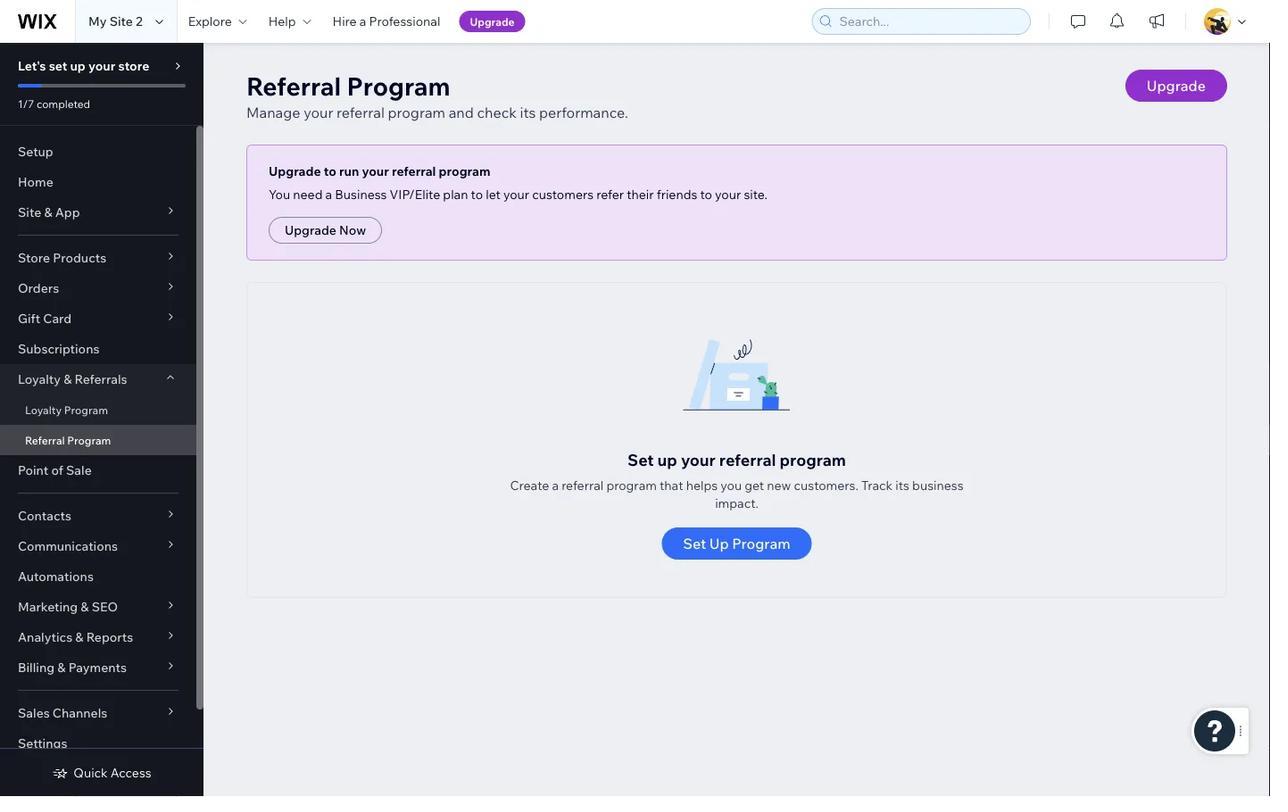 Task type: describe. For each thing, give the bounding box(es) containing it.
site.
[[744, 187, 768, 202]]

referral inside referral program manage your referral program and check its performance.
[[337, 104, 385, 121]]

loyalty & referrals button
[[0, 364, 196, 395]]

loyalty program
[[25, 403, 108, 416]]

friends
[[657, 187, 697, 202]]

set for up
[[683, 535, 706, 553]]

need
[[293, 187, 323, 202]]

your left site. at the right top
[[715, 187, 741, 202]]

check
[[477, 104, 517, 121]]

store
[[18, 250, 50, 266]]

billing
[[18, 660, 55, 675]]

app
[[55, 204, 80, 220]]

upgrade now button
[[269, 217, 382, 244]]

sales channels
[[18, 705, 107, 721]]

referrals
[[75, 371, 127, 387]]

payments
[[68, 660, 127, 675]]

orders
[[18, 280, 59, 296]]

create
[[510, 478, 549, 493]]

your inside the sidebar element
[[88, 58, 115, 74]]

gift card
[[18, 311, 72, 326]]

billing & payments
[[18, 660, 127, 675]]

marketing & seo button
[[0, 592, 196, 622]]

products
[[53, 250, 106, 266]]

analytics
[[18, 629, 72, 645]]

hire a professional link
[[322, 0, 451, 43]]

orders button
[[0, 273, 196, 303]]

explore
[[188, 13, 232, 29]]

a inside upgrade to run your referral program you need a business vip/elite plan to let your customers refer their friends to your site.
[[325, 187, 332, 202]]

program left that
[[606, 478, 657, 493]]

reports
[[86, 629, 133, 645]]

get
[[745, 478, 764, 493]]

2
[[136, 13, 143, 29]]

track
[[861, 478, 893, 493]]

store products
[[18, 250, 106, 266]]

& for site
[[44, 204, 52, 220]]

my site 2
[[88, 13, 143, 29]]

communications button
[[0, 531, 196, 561]]

let's set up your store
[[18, 58, 149, 74]]

my
[[88, 13, 107, 29]]

and
[[449, 104, 474, 121]]

loyalty program link
[[0, 395, 196, 425]]

& for loyalty
[[63, 371, 72, 387]]

site inside site & app 'popup button'
[[18, 204, 41, 220]]

marketing & seo
[[18, 599, 118, 615]]

up inside "set up your referral program create a referral program that helps you get new customers. track its business impact."
[[657, 449, 677, 470]]

new
[[767, 478, 791, 493]]

& for marketing
[[81, 599, 89, 615]]

0 horizontal spatial upgrade button
[[459, 11, 525, 32]]

sidebar element
[[0, 43, 204, 797]]

site & app
[[18, 204, 80, 220]]

let's
[[18, 58, 46, 74]]

customers
[[532, 187, 594, 202]]

store
[[118, 58, 149, 74]]

setup
[[18, 144, 53, 159]]

home
[[18, 174, 53, 190]]

of
[[51, 462, 63, 478]]

run
[[339, 163, 359, 179]]

your inside "set up your referral program create a referral program that helps you get new customers. track its business impact."
[[681, 449, 716, 470]]

you
[[721, 478, 742, 493]]

subscriptions
[[18, 341, 99, 357]]

1 horizontal spatial site
[[109, 13, 133, 29]]

subscriptions link
[[0, 334, 196, 364]]

help
[[268, 13, 296, 29]]

business
[[335, 187, 387, 202]]

& for analytics
[[75, 629, 83, 645]]

plan
[[443, 187, 468, 202]]

customers.
[[794, 478, 859, 493]]

program inside referral program manage your referral program and check its performance.
[[388, 104, 445, 121]]

loyalty for loyalty program
[[25, 403, 62, 416]]

impact.
[[715, 495, 759, 511]]

completed
[[37, 97, 90, 110]]

gift card button
[[0, 303, 196, 334]]

you
[[269, 187, 290, 202]]



Task type: vqa. For each thing, say whether or not it's contained in the screenshot.
Referral in the Sidebar element
yes



Task type: locate. For each thing, give the bounding box(es) containing it.
its right check
[[520, 104, 536, 121]]

automations link
[[0, 561, 196, 592]]

program inside upgrade to run your referral program you need a business vip/elite plan to let your customers refer their friends to your site.
[[439, 163, 490, 179]]

0 vertical spatial its
[[520, 104, 536, 121]]

1 vertical spatial site
[[18, 204, 41, 220]]

referral inside referral program manage your referral program and check its performance.
[[246, 70, 341, 101]]

up inside the sidebar element
[[70, 58, 86, 74]]

& up the 'loyalty program'
[[63, 371, 72, 387]]

point of sale link
[[0, 455, 196, 486]]

& right billing
[[57, 660, 66, 675]]

upgrade now
[[285, 222, 366, 238]]

1 vertical spatial loyalty
[[25, 403, 62, 416]]

1 horizontal spatial a
[[360, 13, 366, 29]]

set up program button
[[662, 528, 812, 560]]

program up point of sale link
[[67, 433, 111, 447]]

upgrade
[[470, 15, 515, 28], [1147, 77, 1206, 95], [269, 163, 321, 179], [285, 222, 336, 238]]

0 horizontal spatial a
[[325, 187, 332, 202]]

a right need on the left
[[325, 187, 332, 202]]

quick
[[73, 765, 108, 781]]

store products button
[[0, 243, 196, 273]]

program for referral program manage your referral program and check its performance.
[[347, 70, 450, 101]]

home link
[[0, 167, 196, 197]]

program left "and"
[[388, 104, 445, 121]]

to left let
[[471, 187, 483, 202]]

loyalty
[[18, 371, 61, 387], [25, 403, 62, 416]]

2 horizontal spatial a
[[552, 478, 559, 493]]

0 vertical spatial up
[[70, 58, 86, 74]]

referral program manage your referral program and check its performance.
[[246, 70, 628, 121]]

business
[[912, 478, 964, 493]]

0 horizontal spatial referral
[[25, 433, 65, 447]]

0 vertical spatial upgrade button
[[459, 11, 525, 32]]

a right "create"
[[552, 478, 559, 493]]

set up your referral program create a referral program that helps you get new customers. track its business impact.
[[510, 449, 964, 511]]

program
[[347, 70, 450, 101], [64, 403, 108, 416], [67, 433, 111, 447], [732, 535, 791, 553]]

referral up the point of sale
[[25, 433, 65, 447]]

set up program
[[683, 535, 791, 553]]

its inside referral program manage your referral program and check its performance.
[[520, 104, 536, 121]]

program inside button
[[732, 535, 791, 553]]

& left seo
[[81, 599, 89, 615]]

program for loyalty program
[[64, 403, 108, 416]]

helps
[[686, 478, 718, 493]]

a right hire
[[360, 13, 366, 29]]

hire
[[333, 13, 357, 29]]

1 horizontal spatial referral
[[246, 70, 341, 101]]

a
[[360, 13, 366, 29], [325, 187, 332, 202], [552, 478, 559, 493]]

set inside "set up your referral program create a referral program that helps you get new customers. track its business impact."
[[628, 449, 654, 470]]

up
[[70, 58, 86, 74], [657, 449, 677, 470]]

referral right "create"
[[562, 478, 604, 493]]

your
[[88, 58, 115, 74], [304, 104, 333, 121], [362, 163, 389, 179], [503, 187, 529, 202], [715, 187, 741, 202], [681, 449, 716, 470]]

1 horizontal spatial set
[[683, 535, 706, 553]]

0 vertical spatial referral
[[246, 70, 341, 101]]

professional
[[369, 13, 440, 29]]

0 vertical spatial a
[[360, 13, 366, 29]]

seo
[[92, 599, 118, 615]]

1 vertical spatial its
[[896, 478, 910, 493]]

referral for referral program
[[25, 433, 65, 447]]

upgrade inside upgrade to run your referral program you need a business vip/elite plan to let your customers refer their friends to your site.
[[269, 163, 321, 179]]

loyalty down subscriptions
[[18, 371, 61, 387]]

& for billing
[[57, 660, 66, 675]]

& left reports
[[75, 629, 83, 645]]

upgrade to run your referral program you need a business vip/elite plan to let your customers refer their friends to your site.
[[269, 163, 768, 202]]

quick access button
[[52, 765, 151, 781]]

hire a professional
[[333, 13, 440, 29]]

your right manage
[[304, 104, 333, 121]]

set for up
[[628, 449, 654, 470]]

up up that
[[657, 449, 677, 470]]

its inside "set up your referral program create a referral program that helps you get new customers. track its business impact."
[[896, 478, 910, 493]]

&
[[44, 204, 52, 220], [63, 371, 72, 387], [81, 599, 89, 615], [75, 629, 83, 645], [57, 660, 66, 675]]

loyalty inside popup button
[[18, 371, 61, 387]]

referral inside upgrade to run your referral program you need a business vip/elite plan to let your customers refer their friends to your site.
[[392, 163, 436, 179]]

your right let
[[503, 187, 529, 202]]

to left run
[[324, 163, 336, 179]]

1 vertical spatial upgrade button
[[1125, 70, 1227, 102]]

up right set
[[70, 58, 86, 74]]

referral
[[246, 70, 341, 101], [25, 433, 65, 447]]

now
[[339, 222, 366, 238]]

0 horizontal spatial to
[[324, 163, 336, 179]]

referral up manage
[[246, 70, 341, 101]]

1 vertical spatial up
[[657, 449, 677, 470]]

0 vertical spatial loyalty
[[18, 371, 61, 387]]

billing & payments button
[[0, 652, 196, 683]]

1/7 completed
[[18, 97, 90, 110]]

program for referral program
[[67, 433, 111, 447]]

& left the app
[[44, 204, 52, 220]]

sales
[[18, 705, 50, 721]]

1 horizontal spatial up
[[657, 449, 677, 470]]

1 vertical spatial set
[[683, 535, 706, 553]]

1 horizontal spatial its
[[896, 478, 910, 493]]

your inside referral program manage your referral program and check its performance.
[[304, 104, 333, 121]]

card
[[43, 311, 72, 326]]

set
[[628, 449, 654, 470], [683, 535, 706, 553]]

manage
[[246, 104, 300, 121]]

program up 'plan'
[[439, 163, 490, 179]]

loyalty up referral program
[[25, 403, 62, 416]]

its right the track
[[896, 478, 910, 493]]

referral program
[[25, 433, 111, 447]]

0 vertical spatial site
[[109, 13, 133, 29]]

referral up vip/elite
[[392, 163, 436, 179]]

to right friends
[[700, 187, 712, 202]]

your left store
[[88, 58, 115, 74]]

access
[[111, 765, 151, 781]]

your right run
[[362, 163, 389, 179]]

Search... field
[[834, 9, 1025, 34]]

marketing
[[18, 599, 78, 615]]

program down professional
[[347, 70, 450, 101]]

referral program link
[[0, 425, 196, 455]]

set
[[49, 58, 67, 74]]

program inside referral program manage your referral program and check its performance.
[[347, 70, 450, 101]]

quick access
[[73, 765, 151, 781]]

sale
[[66, 462, 92, 478]]

up
[[709, 535, 729, 553]]

their
[[627, 187, 654, 202]]

point
[[18, 462, 48, 478]]

1 vertical spatial referral
[[25, 433, 65, 447]]

contacts button
[[0, 501, 196, 531]]

referral up get in the bottom right of the page
[[719, 449, 776, 470]]

its
[[520, 104, 536, 121], [896, 478, 910, 493]]

0 horizontal spatial set
[[628, 449, 654, 470]]

let
[[486, 187, 501, 202]]

loyalty for loyalty & referrals
[[18, 371, 61, 387]]

settings
[[18, 735, 67, 751]]

point of sale
[[18, 462, 92, 478]]

that
[[660, 478, 683, 493]]

analytics & reports
[[18, 629, 133, 645]]

1 vertical spatial a
[[325, 187, 332, 202]]

& inside popup button
[[63, 371, 72, 387]]

2 vertical spatial a
[[552, 478, 559, 493]]

1 horizontal spatial to
[[471, 187, 483, 202]]

sales channels button
[[0, 698, 196, 728]]

performance.
[[539, 104, 628, 121]]

1/7
[[18, 97, 34, 110]]

program right up
[[732, 535, 791, 553]]

0 vertical spatial set
[[628, 449, 654, 470]]

& inside "dropdown button"
[[75, 629, 83, 645]]

channels
[[53, 705, 107, 721]]

referral for referral program manage your referral program and check its performance.
[[246, 70, 341, 101]]

settings link
[[0, 728, 196, 759]]

1 horizontal spatial upgrade button
[[1125, 70, 1227, 102]]

vip/elite
[[390, 187, 440, 202]]

2 horizontal spatial to
[[700, 187, 712, 202]]

site
[[109, 13, 133, 29], [18, 204, 41, 220]]

analytics & reports button
[[0, 622, 196, 652]]

loyalty & referrals
[[18, 371, 127, 387]]

site left 2
[[109, 13, 133, 29]]

upgrade button
[[459, 11, 525, 32], [1125, 70, 1227, 102]]

communications
[[18, 538, 118, 554]]

a inside "set up your referral program create a referral program that helps you get new customers. track its business impact."
[[552, 478, 559, 493]]

to
[[324, 163, 336, 179], [471, 187, 483, 202], [700, 187, 712, 202]]

program up customers.
[[780, 449, 846, 470]]

referral up run
[[337, 104, 385, 121]]

set inside button
[[683, 535, 706, 553]]

0 horizontal spatial site
[[18, 204, 41, 220]]

0 horizontal spatial its
[[520, 104, 536, 121]]

& inside 'popup button'
[[44, 204, 52, 220]]

site & app button
[[0, 197, 196, 228]]

automations
[[18, 569, 94, 584]]

setup link
[[0, 137, 196, 167]]

program down loyalty & referrals popup button
[[64, 403, 108, 416]]

0 horizontal spatial up
[[70, 58, 86, 74]]

contacts
[[18, 508, 71, 524]]

site down home on the left top
[[18, 204, 41, 220]]

your up helps
[[681, 449, 716, 470]]

referral inside the sidebar element
[[25, 433, 65, 447]]

help button
[[258, 0, 322, 43]]



